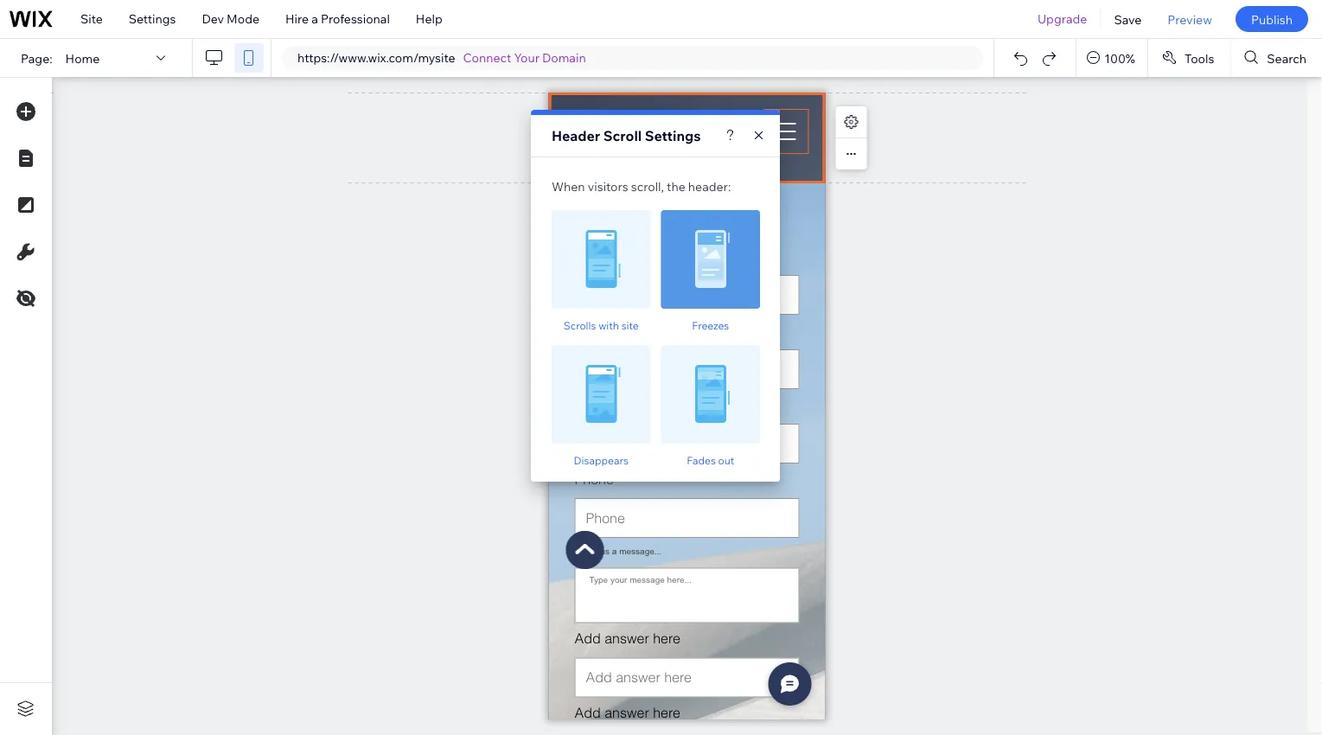 Task type: describe. For each thing, give the bounding box(es) containing it.
scroll
[[604, 127, 642, 144]]

preview
[[1168, 11, 1213, 27]]

save button
[[1102, 0, 1155, 38]]

save
[[1115, 11, 1142, 27]]

site
[[622, 319, 639, 332]]

dev
[[202, 11, 224, 26]]

1 vertical spatial settings
[[645, 127, 701, 144]]

the
[[667, 179, 686, 194]]

scrolls
[[564, 319, 596, 332]]

disappears
[[574, 454, 629, 467]]

out
[[718, 454, 735, 467]]

hire
[[286, 11, 309, 26]]

100% button
[[1077, 39, 1148, 77]]

0 vertical spatial settings
[[129, 11, 176, 26]]

mode
[[227, 11, 260, 26]]

scrolls with site
[[564, 319, 639, 332]]

upgrade
[[1038, 11, 1088, 26]]

tools button
[[1149, 39, 1230, 77]]

professional
[[321, 11, 390, 26]]

visitors
[[588, 179, 629, 194]]

your
[[514, 50, 540, 65]]

dev mode
[[202, 11, 260, 26]]

header
[[552, 127, 600, 144]]

https://www.wix.com/mysite connect your domain
[[298, 50, 586, 65]]

search button
[[1231, 39, 1323, 77]]

domain
[[542, 50, 586, 65]]

https://www.wix.com/mysite
[[298, 50, 455, 65]]



Task type: vqa. For each thing, say whether or not it's contained in the screenshot.
FREEZES
yes



Task type: locate. For each thing, give the bounding box(es) containing it.
settings left dev
[[129, 11, 176, 26]]

freezes
[[692, 319, 729, 332]]

connect
[[463, 50, 512, 65]]

publish
[[1252, 11, 1293, 27]]

preview button
[[1155, 0, 1226, 38]]

search
[[1268, 50, 1307, 66]]

settings right "scroll"
[[645, 127, 701, 144]]

when
[[552, 179, 585, 194]]

100%
[[1105, 50, 1136, 66]]

site
[[80, 11, 103, 26]]

header:
[[688, 179, 731, 194]]

with
[[599, 319, 619, 332]]

header scroll settings
[[552, 127, 701, 144]]

help
[[416, 11, 443, 26]]

hire a professional
[[286, 11, 390, 26]]

scroll,
[[631, 179, 664, 194]]

fades
[[687, 454, 716, 467]]

tools
[[1185, 50, 1215, 66]]

1 horizontal spatial settings
[[645, 127, 701, 144]]

a
[[312, 11, 318, 26]]

0 horizontal spatial settings
[[129, 11, 176, 26]]

fades out
[[687, 454, 735, 467]]

when visitors scroll, the header:
[[552, 179, 731, 194]]

home
[[65, 50, 100, 66]]

settings
[[129, 11, 176, 26], [645, 127, 701, 144]]

publish button
[[1236, 6, 1309, 32]]



